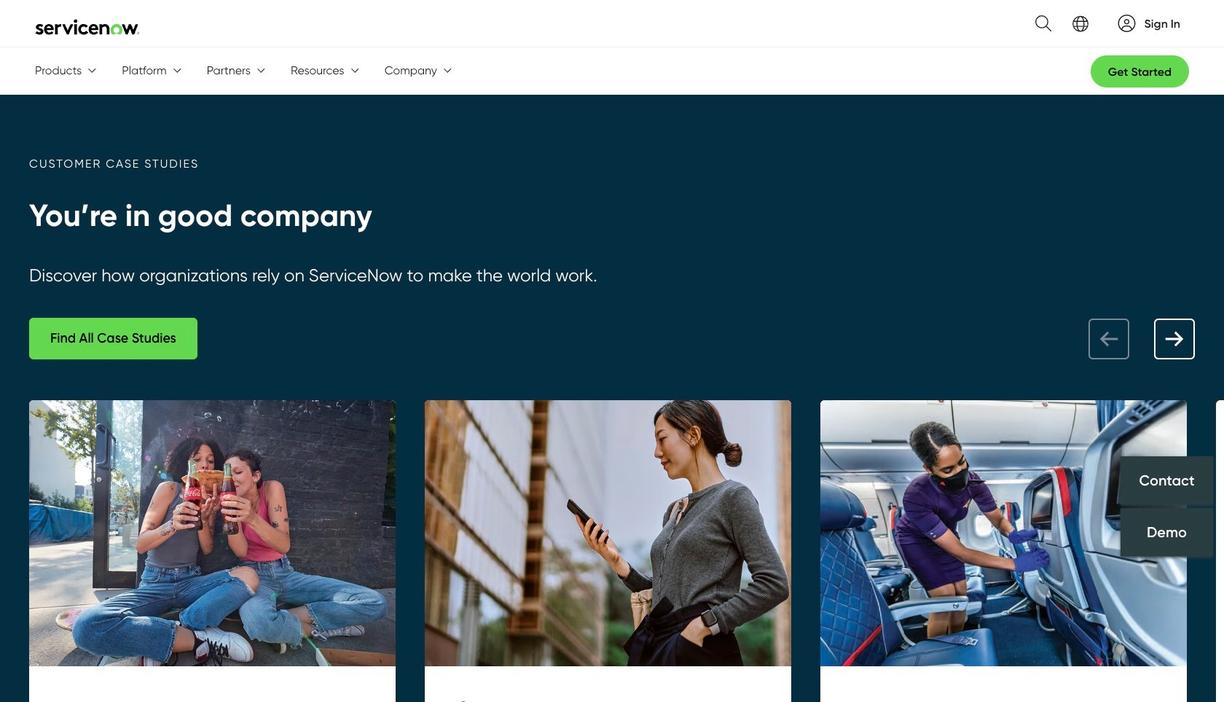 Task type: vqa. For each thing, say whether or not it's contained in the screenshot.
Slide 4 of 6 TAB PANEL
yes



Task type: describe. For each thing, give the bounding box(es) containing it.
slide 3 of 6 tab panel
[[821, 400, 1188, 702]]

servicenow image
[[35, 19, 140, 35]]

slide 4 of 6 tab panel
[[1217, 400, 1225, 702]]

slide 2 of 6 tab panel
[[425, 400, 792, 702]]



Task type: locate. For each thing, give the bounding box(es) containing it.
arc image
[[1119, 14, 1136, 32]]

standard chartered bank logo image
[[451, 695, 563, 702]]

search image
[[1027, 7, 1052, 40]]

slide 1 of 6 tab panel
[[29, 400, 396, 702]]



